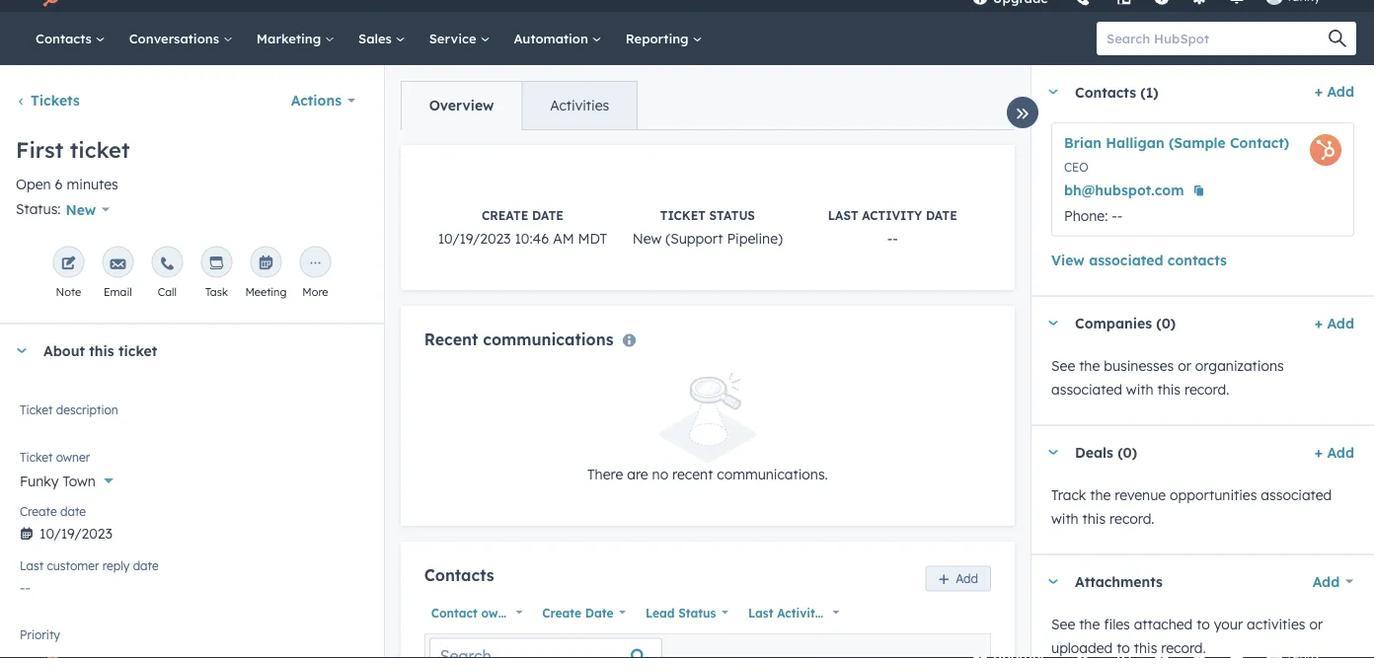 Task type: describe. For each thing, give the bounding box(es) containing it.
(0) for deals (0)
[[1118, 444, 1137, 461]]

there
[[587, 466, 623, 483]]

contacts
[[1168, 251, 1227, 269]]

settings image
[[1190, 0, 1208, 7]]

email image
[[110, 256, 126, 272]]

10:46
[[515, 230, 549, 247]]

Ticket description text field
[[20, 399, 364, 439]]

deals (0)
[[1075, 444, 1137, 461]]

mdt
[[578, 230, 607, 247]]

view associated contacts link
[[1051, 248, 1227, 272]]

pipeline)
[[727, 230, 783, 247]]

track the revenue opportunities associated with this record.
[[1051, 486, 1332, 527]]

more image
[[307, 256, 323, 272]]

+ add button for deals (0)
[[1315, 441, 1354, 464]]

0 vertical spatial to
[[1197, 616, 1210, 633]]

about this ticket button
[[0, 324, 364, 377]]

funky
[[20, 472, 59, 490]]

new inside ticket status new (support pipeline)
[[633, 230, 662, 247]]

calling icon image
[[1073, 0, 1091, 8]]

actions
[[291, 92, 342, 109]]

phone: --
[[1064, 207, 1123, 224]]

select an option button
[[20, 624, 364, 657]]

(support
[[666, 230, 723, 247]]

activities
[[1247, 616, 1306, 633]]

search image
[[1329, 30, 1347, 47]]

see the files attached to your activities or uploaded to this record.
[[1051, 616, 1323, 657]]

businesses
[[1104, 357, 1174, 374]]

caret image for contacts
[[1047, 89, 1059, 94]]

last for -
[[828, 208, 858, 223]]

contact owner
[[431, 606, 518, 620]]

ticket for ticket owner
[[20, 450, 53, 465]]

create date
[[542, 606, 613, 620]]

revenue
[[1115, 486, 1166, 503]]

date right reply
[[133, 559, 159, 573]]

+ add for contacts (1)
[[1315, 83, 1354, 100]]

new button
[[61, 197, 123, 222]]

funky town
[[20, 472, 96, 490]]

email
[[104, 285, 132, 298]]

help button
[[1145, 0, 1179, 12]]

contact owner button
[[424, 600, 527, 626]]

files
[[1104, 616, 1130, 633]]

minutes
[[67, 176, 118, 193]]

add for contacts (1)
[[1327, 83, 1354, 100]]

recent communications
[[424, 330, 614, 349]]

view associated contacts
[[1051, 251, 1227, 269]]

ticket owner
[[20, 450, 90, 465]]

activities link
[[522, 82, 637, 129]]

companies
[[1075, 315, 1152, 332]]

or inside see the files attached to your activities or uploaded to this record.
[[1309, 616, 1323, 633]]

recent
[[424, 330, 478, 349]]

communications
[[483, 330, 614, 349]]

contacts for contacts (1)
[[1075, 83, 1136, 100]]

create date
[[20, 504, 86, 519]]

add inside button
[[956, 572, 978, 586]]

funky town button
[[20, 461, 364, 494]]

service
[[429, 30, 480, 46]]

search button
[[1319, 22, 1356, 55]]

create date 10/19/2023 10:46 am mdt
[[438, 208, 607, 247]]

overview link
[[402, 82, 522, 129]]

this inside see the files attached to your activities or uploaded to this record.
[[1134, 639, 1157, 657]]

create date button
[[535, 600, 631, 626]]

lead
[[646, 606, 675, 620]]

status
[[709, 208, 755, 223]]

activities
[[550, 97, 609, 114]]

service link
[[417, 12, 502, 65]]

reporting link
[[614, 12, 714, 65]]

+ add button for contacts (1)
[[1315, 80, 1354, 104]]

see the businesses or organizations associated with this record.
[[1051, 357, 1284, 398]]

town
[[63, 472, 96, 490]]

conversations
[[129, 30, 223, 46]]

reply
[[102, 559, 130, 573]]

date inside last activity date --
[[926, 208, 957, 223]]

the for revenue
[[1090, 486, 1111, 503]]

help image
[[1153, 0, 1171, 7]]

last inside last activity date popup button
[[748, 606, 773, 620]]

companies (0)
[[1075, 315, 1176, 332]]

ticket for ticket status new (support pipeline)
[[660, 208, 706, 223]]

ceo
[[1064, 160, 1089, 175]]

hubspot link
[[24, 0, 74, 8]]

am
[[553, 230, 574, 247]]

new inside 'popup button'
[[66, 201, 96, 218]]

attached
[[1134, 616, 1193, 633]]

tickets link
[[16, 92, 80, 109]]

owner for ticket owner
[[56, 450, 90, 465]]

phone:
[[1064, 207, 1108, 224]]

caret image inside attachments dropdown button
[[1047, 580, 1059, 584]]

an
[[63, 635, 79, 652]]

date down town
[[60, 504, 86, 519]]

last activity date
[[748, 606, 854, 620]]

deals (0) button
[[1032, 426, 1307, 479]]

conversations link
[[117, 12, 245, 65]]

(sample
[[1169, 134, 1226, 152]]

notifications button
[[1220, 0, 1254, 12]]

call
[[158, 285, 177, 298]]

last activity date button
[[741, 600, 854, 626]]

6
[[55, 176, 63, 193]]

select an option
[[20, 635, 125, 652]]

marketplaces image
[[1115, 0, 1133, 7]]

note image
[[61, 256, 76, 272]]

open 6 minutes
[[16, 176, 118, 193]]

attachments
[[1075, 573, 1163, 591]]

last activity date --
[[828, 208, 957, 247]]

deals
[[1075, 444, 1113, 461]]

0 vertical spatial ticket
[[70, 136, 130, 163]]

contacts (1) button
[[1032, 65, 1307, 118]]

automation
[[514, 30, 592, 46]]

associated inside view associated contacts link
[[1089, 251, 1163, 269]]

description
[[56, 403, 118, 417]]

customer
[[47, 559, 99, 573]]

settings link
[[1179, 0, 1220, 12]]

(1)
[[1141, 83, 1159, 100]]



Task type: locate. For each thing, give the bounding box(es) containing it.
caret image
[[1047, 450, 1059, 455]]

0 horizontal spatial or
[[1178, 357, 1192, 374]]

organizations
[[1195, 357, 1284, 374]]

1 vertical spatial + add
[[1315, 314, 1354, 332]]

task
[[205, 285, 228, 298]]

0 vertical spatial record.
[[1185, 381, 1230, 398]]

1 horizontal spatial date
[[826, 606, 854, 620]]

to down files
[[1117, 639, 1130, 657]]

contacts (1)
[[1075, 83, 1159, 100]]

marketplaces button
[[1104, 0, 1145, 12]]

or down companies (0) dropdown button
[[1178, 357, 1192, 374]]

companies (0) button
[[1032, 297, 1307, 350]]

2 date from the left
[[826, 606, 854, 620]]

0 horizontal spatial to
[[1117, 639, 1130, 657]]

1 see from the top
[[1051, 357, 1075, 374]]

1 vertical spatial + add button
[[1315, 311, 1354, 335]]

this down "businesses" in the bottom of the page
[[1157, 381, 1181, 398]]

caret image inside companies (0) dropdown button
[[1047, 321, 1059, 326]]

status:
[[16, 201, 61, 218]]

actions button
[[278, 81, 368, 120]]

see inside see the businesses or organizations associated with this record.
[[1051, 357, 1075, 374]]

Last customer reply date text field
[[20, 570, 364, 602]]

ticket up (support
[[660, 208, 706, 223]]

1 vertical spatial create
[[20, 504, 57, 519]]

brian halligan (sample contact)
[[1064, 134, 1290, 152]]

view
[[1051, 251, 1085, 269]]

2 vertical spatial associated
[[1261, 486, 1332, 503]]

status
[[678, 606, 716, 620]]

2 vertical spatial +
[[1315, 444, 1323, 461]]

2 vertical spatial last
[[748, 606, 773, 620]]

create
[[482, 208, 528, 223], [20, 504, 57, 519], [542, 606, 582, 620]]

associated right opportunities
[[1261, 486, 1332, 503]]

this inside about this ticket dropdown button
[[89, 342, 114, 359]]

1 date from the left
[[585, 606, 613, 620]]

communications.
[[717, 466, 828, 483]]

this right about
[[89, 342, 114, 359]]

0 horizontal spatial contacts
[[36, 30, 95, 46]]

1 vertical spatial associated
[[1051, 381, 1122, 398]]

note
[[56, 285, 81, 298]]

ticket left description
[[20, 403, 53, 417]]

(0) inside dropdown button
[[1118, 444, 1137, 461]]

1 horizontal spatial contacts
[[424, 566, 494, 586]]

add for deals (0)
[[1327, 444, 1354, 461]]

1 vertical spatial last
[[20, 559, 44, 573]]

Search HubSpot search field
[[1097, 22, 1339, 55]]

caret image left "companies"
[[1047, 321, 1059, 326]]

+ for companies (0)
[[1315, 314, 1323, 332]]

0 vertical spatial new
[[66, 201, 96, 218]]

date left "lead"
[[585, 606, 613, 620]]

0 horizontal spatial (0)
[[1118, 444, 1137, 461]]

1 vertical spatial or
[[1309, 616, 1323, 633]]

(0) up "businesses" in the bottom of the page
[[1156, 315, 1176, 332]]

2 + from the top
[[1315, 314, 1323, 332]]

the down "companies"
[[1079, 357, 1100, 374]]

the inside 'track the revenue opportunities associated with this record.'
[[1090, 486, 1111, 503]]

date
[[585, 606, 613, 620], [826, 606, 854, 620]]

date inside popup button
[[585, 606, 613, 620]]

0 vertical spatial contacts
[[36, 30, 95, 46]]

this inside see the businesses or organizations associated with this record.
[[1157, 381, 1181, 398]]

ticket status new (support pipeline)
[[633, 208, 783, 247]]

2 vertical spatial + add button
[[1315, 441, 1354, 464]]

record. down attached
[[1161, 639, 1206, 657]]

date right activity
[[926, 208, 957, 223]]

+ add for deals (0)
[[1315, 444, 1354, 461]]

record. down organizations
[[1185, 381, 1230, 398]]

date inside create date 10/19/2023 10:46 am mdt
[[532, 208, 564, 223]]

0 vertical spatial or
[[1178, 357, 1192, 374]]

marketing
[[256, 30, 325, 46]]

associated down phone: --
[[1089, 251, 1163, 269]]

0 vertical spatial (0)
[[1156, 315, 1176, 332]]

menu
[[959, 0, 1351, 19]]

caret image
[[1047, 89, 1059, 94], [1047, 321, 1059, 326], [16, 348, 28, 353], [1047, 580, 1059, 584]]

0 vertical spatial create
[[482, 208, 528, 223]]

brian
[[1064, 134, 1102, 152]]

2 vertical spatial create
[[542, 606, 582, 620]]

last for date
[[20, 559, 44, 573]]

associated inside 'track the revenue opportunities associated with this record.'
[[1261, 486, 1332, 503]]

0 vertical spatial owner
[[56, 450, 90, 465]]

recent
[[672, 466, 713, 483]]

with inside see the businesses or organizations associated with this record.
[[1126, 381, 1154, 398]]

see for see the files attached to your activities or uploaded to this record.
[[1051, 616, 1075, 633]]

associated
[[1089, 251, 1163, 269], [1051, 381, 1122, 398], [1261, 486, 1332, 503]]

halligan
[[1106, 134, 1165, 152]]

sales
[[358, 30, 396, 46]]

lead status
[[646, 606, 716, 620]]

0 vertical spatial last
[[828, 208, 858, 223]]

or right "activities" at the bottom of the page
[[1309, 616, 1323, 633]]

the right track
[[1090, 486, 1111, 503]]

meeting image
[[258, 256, 274, 272]]

3 + add from the top
[[1315, 444, 1354, 461]]

date right activity
[[826, 606, 854, 620]]

2 vertical spatial ticket
[[20, 450, 53, 465]]

+ add
[[1315, 83, 1354, 100], [1315, 314, 1354, 332], [1315, 444, 1354, 461]]

no
[[652, 466, 669, 483]]

to
[[1197, 616, 1210, 633], [1117, 639, 1130, 657]]

more
[[302, 285, 328, 298]]

ticket up minutes
[[70, 136, 130, 163]]

with inside 'track the revenue opportunities associated with this record.'
[[1051, 510, 1079, 527]]

owner up town
[[56, 450, 90, 465]]

contact
[[431, 606, 478, 620]]

0 horizontal spatial last
[[20, 559, 44, 573]]

create for create date 10/19/2023 10:46 am mdt
[[482, 208, 528, 223]]

1 vertical spatial see
[[1051, 616, 1075, 633]]

caret image left attachments
[[1047, 580, 1059, 584]]

record. down revenue on the bottom right
[[1110, 510, 1155, 527]]

this down attached
[[1134, 639, 1157, 657]]

0 horizontal spatial owner
[[56, 450, 90, 465]]

meeting
[[245, 285, 287, 298]]

+ add for companies (0)
[[1315, 314, 1354, 332]]

about this ticket
[[43, 342, 157, 359]]

ticket for ticket description
[[20, 403, 53, 417]]

1 vertical spatial (0)
[[1118, 444, 1137, 461]]

2 vertical spatial + add
[[1315, 444, 1354, 461]]

1 horizontal spatial last
[[748, 606, 773, 620]]

this
[[89, 342, 114, 359], [1157, 381, 1181, 398], [1083, 510, 1106, 527], [1134, 639, 1157, 657]]

or inside see the businesses or organizations associated with this record.
[[1178, 357, 1192, 374]]

associated down "businesses" in the bottom of the page
[[1051, 381, 1122, 398]]

new down minutes
[[66, 201, 96, 218]]

caret image inside about this ticket dropdown button
[[16, 348, 28, 353]]

this inside 'track the revenue opportunities associated with this record.'
[[1083, 510, 1106, 527]]

2 see from the top
[[1051, 616, 1075, 633]]

reporting
[[626, 30, 693, 46]]

1 + from the top
[[1315, 83, 1323, 100]]

record. inside 'track the revenue opportunities associated with this record.'
[[1110, 510, 1155, 527]]

1 vertical spatial owner
[[481, 606, 518, 620]]

create up the 10:46
[[482, 208, 528, 223]]

marketing link
[[245, 12, 347, 65]]

navigation containing overview
[[401, 81, 638, 130]]

2 vertical spatial the
[[1079, 616, 1100, 633]]

navigation
[[401, 81, 638, 130]]

caret image for companies
[[1047, 321, 1059, 326]]

ticket down email
[[118, 342, 157, 359]]

caret image left about
[[16, 348, 28, 353]]

overview
[[429, 97, 494, 114]]

are
[[627, 466, 648, 483]]

last customer reply date
[[20, 559, 159, 573]]

(0) inside dropdown button
[[1156, 315, 1176, 332]]

Search search field
[[429, 638, 662, 658]]

create inside create date 10/19/2023 10:46 am mdt
[[482, 208, 528, 223]]

1 vertical spatial the
[[1090, 486, 1111, 503]]

caret image inside contacts (1) dropdown button
[[1047, 89, 1059, 94]]

0 horizontal spatial with
[[1051, 510, 1079, 527]]

last
[[828, 208, 858, 223], [20, 559, 44, 573], [748, 606, 773, 620]]

1 + add button from the top
[[1315, 80, 1354, 104]]

hubspot image
[[36, 0, 59, 8]]

0 vertical spatial with
[[1126, 381, 1154, 398]]

Create date text field
[[20, 516, 364, 547]]

(0) for companies (0)
[[1156, 315, 1176, 332]]

1 horizontal spatial new
[[633, 230, 662, 247]]

ticket up the funky
[[20, 450, 53, 465]]

+ for contacts (1)
[[1315, 83, 1323, 100]]

1 horizontal spatial owner
[[481, 606, 518, 620]]

1 horizontal spatial to
[[1197, 616, 1210, 633]]

contacts up contact
[[424, 566, 494, 586]]

the for businesses
[[1079, 357, 1100, 374]]

1 + add from the top
[[1315, 83, 1354, 100]]

1 vertical spatial to
[[1117, 639, 1130, 657]]

option
[[83, 635, 125, 652]]

0 horizontal spatial new
[[66, 201, 96, 218]]

bh@hubspot.com link
[[1064, 179, 1184, 202]]

with down track
[[1051, 510, 1079, 527]]

record. inside see the businesses or organizations associated with this record.
[[1185, 381, 1230, 398]]

1 horizontal spatial or
[[1309, 616, 1323, 633]]

record. inside see the files attached to your activities or uploaded to this record.
[[1161, 639, 1206, 657]]

caret image for about
[[16, 348, 28, 353]]

date up the 10:46
[[532, 208, 564, 223]]

(0) right the deals
[[1118, 444, 1137, 461]]

add inside popup button
[[1313, 573, 1340, 590]]

0 vertical spatial +
[[1315, 83, 1323, 100]]

contacts left (1)
[[1075, 83, 1136, 100]]

about
[[43, 342, 85, 359]]

the inside see the files attached to your activities or uploaded to this record.
[[1079, 616, 1100, 633]]

new left (support
[[633, 230, 662, 247]]

sales link
[[347, 12, 417, 65]]

see up uploaded
[[1051, 616, 1075, 633]]

create for create date
[[20, 504, 57, 519]]

1 vertical spatial ticket
[[118, 342, 157, 359]]

priority
[[20, 628, 60, 643]]

activity
[[777, 606, 822, 620]]

create down the funky
[[20, 504, 57, 519]]

1 horizontal spatial with
[[1126, 381, 1154, 398]]

see down "companies"
[[1051, 357, 1075, 374]]

associated inside see the businesses or organizations associated with this record.
[[1051, 381, 1122, 398]]

owner right contact
[[481, 606, 518, 620]]

upgrade image
[[971, 0, 989, 7]]

see for see the businesses or organizations associated with this record.
[[1051, 357, 1075, 374]]

ticket inside ticket status new (support pipeline)
[[660, 208, 706, 223]]

create up the search search box
[[542, 606, 582, 620]]

1 vertical spatial +
[[1315, 314, 1323, 332]]

0 vertical spatial + add
[[1315, 83, 1354, 100]]

with down "businesses" in the bottom of the page
[[1126, 381, 1154, 398]]

caret image left "contacts (1)"
[[1047, 89, 1059, 94]]

ticket inside dropdown button
[[118, 342, 157, 359]]

0 horizontal spatial create
[[20, 504, 57, 519]]

see
[[1051, 357, 1075, 374], [1051, 616, 1075, 633]]

attachments button
[[1032, 555, 1292, 609]]

1 vertical spatial new
[[633, 230, 662, 247]]

the for files
[[1079, 616, 1100, 633]]

3 + from the top
[[1315, 444, 1323, 461]]

contacts for contacts link
[[36, 30, 95, 46]]

contact)
[[1230, 134, 1290, 152]]

2 + add from the top
[[1315, 314, 1354, 332]]

add for companies (0)
[[1327, 314, 1354, 332]]

2 horizontal spatial last
[[828, 208, 858, 223]]

0 vertical spatial the
[[1079, 357, 1100, 374]]

owner for contact owner
[[481, 606, 518, 620]]

calling icon button
[[1065, 0, 1099, 11]]

owner inside contact owner popup button
[[481, 606, 518, 620]]

1 vertical spatial record.
[[1110, 510, 1155, 527]]

1 horizontal spatial create
[[482, 208, 528, 223]]

0 vertical spatial see
[[1051, 357, 1075, 374]]

+ add button
[[1315, 80, 1354, 104], [1315, 311, 1354, 335], [1315, 441, 1354, 464]]

see inside see the files attached to your activities or uploaded to this record.
[[1051, 616, 1075, 633]]

contacts down hubspot link
[[36, 30, 95, 46]]

1 horizontal spatial (0)
[[1156, 315, 1176, 332]]

to left your
[[1197, 616, 1210, 633]]

+ add button for companies (0)
[[1315, 311, 1354, 335]]

activity
[[862, 208, 922, 223]]

last inside last activity date --
[[828, 208, 858, 223]]

date inside popup button
[[826, 606, 854, 620]]

tickets
[[31, 92, 80, 109]]

date
[[532, 208, 564, 223], [926, 208, 957, 223], [60, 504, 86, 519], [133, 559, 159, 573]]

2 + add button from the top
[[1315, 311, 1354, 335]]

2 horizontal spatial create
[[542, 606, 582, 620]]

ticket
[[660, 208, 706, 223], [20, 403, 53, 417], [20, 450, 53, 465]]

the up uploaded
[[1079, 616, 1100, 633]]

bh@hubspot.com
[[1064, 182, 1184, 199]]

notifications image
[[1228, 0, 1246, 7]]

first ticket
[[16, 136, 130, 163]]

create for create date
[[542, 606, 582, 620]]

0 vertical spatial ticket
[[660, 208, 706, 223]]

3 + add button from the top
[[1315, 441, 1354, 464]]

1 vertical spatial contacts
[[1075, 83, 1136, 100]]

2 horizontal spatial contacts
[[1075, 83, 1136, 100]]

add
[[1327, 83, 1354, 100], [1327, 314, 1354, 332], [1327, 444, 1354, 461], [956, 572, 978, 586], [1313, 573, 1340, 590]]

this down track
[[1083, 510, 1106, 527]]

0 horizontal spatial date
[[585, 606, 613, 620]]

10/19/2023
[[438, 230, 511, 247]]

2 vertical spatial contacts
[[424, 566, 494, 586]]

create inside popup button
[[542, 606, 582, 620]]

1 vertical spatial with
[[1051, 510, 1079, 527]]

the inside see the businesses or organizations associated with this record.
[[1079, 357, 1100, 374]]

2 vertical spatial record.
[[1161, 639, 1206, 657]]

call image
[[159, 256, 175, 272]]

with
[[1126, 381, 1154, 398], [1051, 510, 1079, 527]]

contacts inside dropdown button
[[1075, 83, 1136, 100]]

open
[[16, 176, 51, 193]]

uploaded
[[1051, 639, 1113, 657]]

add button
[[1300, 562, 1354, 602]]

1 vertical spatial ticket
[[20, 403, 53, 417]]

0 vertical spatial + add button
[[1315, 80, 1354, 104]]

+ for deals (0)
[[1315, 444, 1323, 461]]

brian halligan (sample contact) link
[[1064, 134, 1290, 152]]

task image
[[209, 256, 224, 272]]

0 vertical spatial associated
[[1089, 251, 1163, 269]]



Task type: vqa. For each thing, say whether or not it's contained in the screenshot.
Give more information link
no



